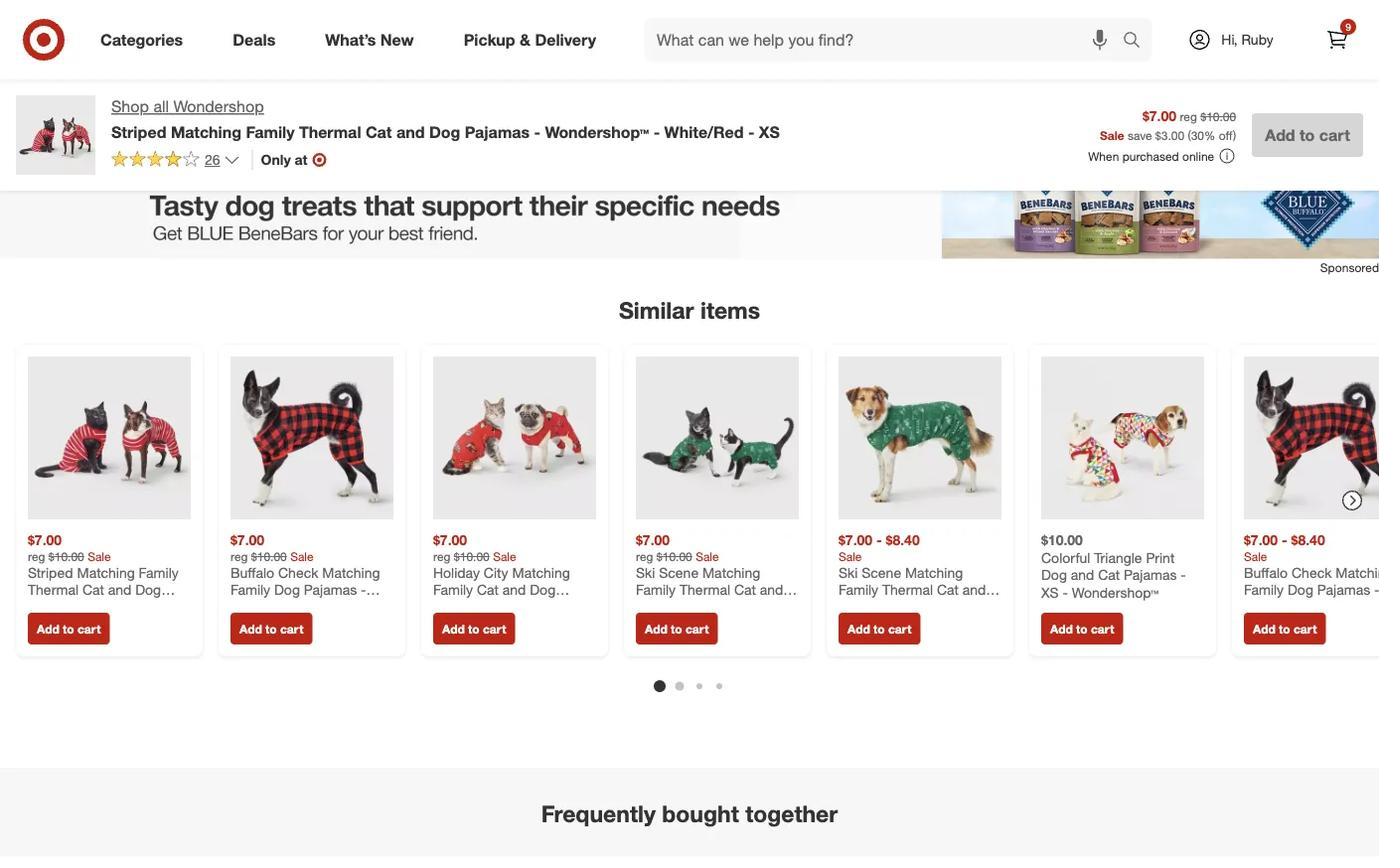 Task type: vqa. For each thing, say whether or not it's contained in the screenshot.
Brand (1)
no



Task type: locate. For each thing, give the bounding box(es) containing it.
0 horizontal spatial cat
[[366, 122, 392, 142]]

buffalo check matching family dog pajamas - wondershop™ - black/red image
[[1245, 357, 1380, 520]]

add to cart button for ski scene matching family thermal cat and dog pajamas - wondershop™ - green image
[[839, 613, 921, 645]]

1 vertical spatial and
[[1071, 567, 1095, 584]]

xs inside shop all wondershop striped matching family thermal cat and dog pajamas - wondershop™ - white/red - xs
[[759, 122, 780, 142]]

ski scene matching family thermal cat and dog pajamas - wondershop™ - green - s image
[[636, 357, 799, 520]]

add to cart button for holiday city matching family cat and dog pajamas - wondershop™ - red - xs "image"
[[433, 613, 515, 645]]

2 $7.00 reg $10.00 sale from the left
[[231, 532, 314, 564]]

-
[[534, 122, 541, 142], [654, 122, 660, 142], [748, 122, 755, 142], [877, 532, 882, 549], [1282, 532, 1288, 549], [1181, 567, 1187, 584], [1063, 584, 1069, 601]]

2 $8.40 from the left
[[1292, 532, 1326, 549]]

0 horizontal spatial xs
[[759, 122, 780, 142]]

$10.00 for 'striped matching family thermal cat and dog pajamas - wondershop™ - white/red - s' image
[[49, 549, 84, 564]]

30
[[1192, 128, 1205, 143]]

&
[[520, 30, 531, 49]]

0 horizontal spatial $8.40
[[886, 532, 920, 549]]

1 $8.40 from the left
[[886, 532, 920, 549]]

$10.00 inside $7.00 reg $10.00 sale save $ 3.00 ( 30 % off )
[[1201, 109, 1237, 124]]

bought
[[662, 800, 739, 828]]

ruby
[[1242, 31, 1274, 48]]

$7.00 reg $10.00 sale for ski scene matching family thermal cat and dog pajamas - wondershop™ - green - s image
[[636, 532, 719, 564]]

frequently bought together
[[541, 800, 838, 828]]

9 link
[[1316, 18, 1360, 62]]

1 $7.00 - $8.40 sale from the left
[[839, 532, 920, 564]]

pajamas inside shop all wondershop striped matching family thermal cat and dog pajamas - wondershop™ - white/red - xs
[[465, 122, 530, 142]]

cart for buffalo check matching family dog pajamas - wondershop™ - black/red image
[[1294, 622, 1317, 637]]

pickup
[[464, 30, 515, 49]]

$7.00
[[1143, 107, 1177, 124], [28, 532, 62, 549], [231, 532, 265, 549], [433, 532, 467, 549], [636, 532, 670, 549], [839, 532, 873, 549], [1245, 532, 1278, 549]]

to for ski scene matching family thermal cat and dog pajamas - wondershop™ - green image
[[874, 622, 885, 637]]

triangle
[[1095, 549, 1143, 567]]

to for holiday city matching family cat and dog pajamas - wondershop™ - red - xs "image"
[[468, 622, 480, 637]]

add for ski scene matching family thermal cat and dog pajamas - wondershop™ - green image
[[848, 622, 871, 637]]

2 $7.00 - $8.40 sale from the left
[[1245, 532, 1326, 564]]

1 horizontal spatial xs
[[1042, 584, 1059, 601]]

pajamas
[[465, 122, 530, 142], [1124, 567, 1177, 584]]

and right the thermal
[[396, 122, 425, 142]]

1 horizontal spatial cat
[[1099, 567, 1120, 584]]

0 horizontal spatial wondershop™
[[545, 122, 649, 142]]

sale for ski scene matching family thermal cat and dog pajamas - wondershop™ - green - s image
[[696, 549, 719, 564]]

add for 'striped matching family thermal cat and dog pajamas - wondershop™ - white/red - s' image
[[37, 622, 59, 637]]

cat right the thermal
[[366, 122, 392, 142]]

cart for ski scene matching family thermal cat and dog pajamas - wondershop™ - green image
[[889, 622, 912, 637]]

$10.00 for holiday city matching family cat and dog pajamas - wondershop™ - red - xs "image"
[[454, 549, 490, 564]]

cart for ski scene matching family thermal cat and dog pajamas - wondershop™ - green - s image
[[686, 622, 709, 637]]

and
[[396, 122, 425, 142], [1071, 567, 1095, 584]]

add to cart for ski scene matching family thermal cat and dog pajamas - wondershop™ - green image
[[848, 622, 912, 637]]

0 horizontal spatial dog
[[429, 122, 461, 142]]

deals
[[233, 30, 276, 49]]

xs right "white/red"
[[759, 122, 780, 142]]

$8.40 for ski scene matching family thermal cat and dog pajamas - wondershop™ - green image
[[886, 532, 920, 549]]

$7.00 - $8.40 sale for ski scene matching family thermal cat and dog pajamas - wondershop™ - green image
[[839, 532, 920, 564]]

striped matching family thermal cat and dog pajamas - wondershop™ - white/red - s image
[[28, 357, 191, 520]]

$10.00 for ski scene matching family thermal cat and dog pajamas - wondershop™ - green - s image
[[657, 549, 693, 564]]

3 $7.00 reg $10.00 sale from the left
[[433, 532, 516, 564]]

0 horizontal spatial $7.00 - $8.40 sale
[[839, 532, 920, 564]]

add to cart button
[[1253, 113, 1364, 157], [28, 613, 110, 645], [231, 613, 312, 645], [433, 613, 515, 645], [636, 613, 718, 645], [839, 613, 921, 645], [1042, 613, 1124, 645], [1245, 613, 1326, 645]]

3.00
[[1162, 128, 1185, 143]]

cat right "colorful"
[[1099, 567, 1120, 584]]

wondershop™ inside shop all wondershop striped matching family thermal cat and dog pajamas - wondershop™ - white/red - xs
[[545, 122, 649, 142]]

advertisement region
[[0, 144, 1380, 259]]

0 horizontal spatial pajamas
[[465, 122, 530, 142]]

1 horizontal spatial dog
[[1042, 567, 1068, 584]]

add to cart for buffalo check matching family dog pajamas - wondershop™ - black/red image
[[1253, 622, 1317, 637]]

0 vertical spatial xs
[[759, 122, 780, 142]]

1 vertical spatial xs
[[1042, 584, 1059, 601]]

1 $7.00 reg $10.00 sale from the left
[[28, 532, 111, 564]]

to
[[1300, 125, 1315, 145], [63, 622, 74, 637], [265, 622, 277, 637], [468, 622, 480, 637], [671, 622, 683, 637], [874, 622, 885, 637], [1077, 622, 1088, 637], [1279, 622, 1291, 637]]

when purchased online
[[1089, 149, 1215, 164]]

and left the 'print'
[[1071, 567, 1095, 584]]

0 horizontal spatial and
[[396, 122, 425, 142]]

at
[[295, 151, 308, 168]]

1 vertical spatial dog
[[1042, 567, 1068, 584]]

reg for holiday city matching family cat and dog pajamas - wondershop™ - red - xs "image"
[[433, 549, 451, 564]]

add to cart button for buffalo check matching family dog pajamas - wondershop™ - black/red image
[[1245, 613, 1326, 645]]

pajamas inside $10.00 colorful triangle print dog and cat pajamas - xs - wondershop™
[[1124, 567, 1177, 584]]

cat inside shop all wondershop striped matching family thermal cat and dog pajamas - wondershop™ - white/red - xs
[[366, 122, 392, 142]]

add to cart for 'striped matching family thermal cat and dog pajamas - wondershop™ - white/red - s' image
[[37, 622, 101, 637]]

sale for 'striped matching family thermal cat and dog pajamas - wondershop™ - white/red - s' image
[[88, 549, 111, 564]]

1 vertical spatial pajamas
[[1124, 567, 1177, 584]]

0 vertical spatial cat
[[366, 122, 392, 142]]

$8.40
[[886, 532, 920, 549], [1292, 532, 1326, 549]]

add to cart button for 'striped matching family thermal cat and dog pajamas - wondershop™ - white/red - s' image
[[28, 613, 110, 645]]

what's new
[[325, 30, 414, 49]]

holiday city matching family cat and dog pajamas - wondershop™ - red - xs image
[[433, 357, 596, 520]]

$7.00 reg $10.00 sale
[[28, 532, 111, 564], [231, 532, 314, 564], [433, 532, 516, 564], [636, 532, 719, 564]]

1 horizontal spatial $7.00 - $8.40 sale
[[1245, 532, 1326, 564]]

categories link
[[83, 18, 208, 62]]

add to cart for holiday city matching family cat and dog pajamas - wondershop™ - red - xs "image"
[[442, 622, 506, 637]]

$7.00 inside $7.00 reg $10.00 sale save $ 3.00 ( 30 % off )
[[1143, 107, 1177, 124]]

$10.00 for buffalo check matching family dog pajamas - wondershop™ - black/red - xs 'image'
[[251, 549, 287, 564]]

cat
[[366, 122, 392, 142], [1099, 567, 1120, 584]]

dog inside shop all wondershop striped matching family thermal cat and dog pajamas - wondershop™ - white/red - xs
[[429, 122, 461, 142]]

0 vertical spatial and
[[396, 122, 425, 142]]

1 horizontal spatial pajamas
[[1124, 567, 1177, 584]]

1 horizontal spatial and
[[1071, 567, 1095, 584]]

to for ski scene matching family thermal cat and dog pajamas - wondershop™ - green - s image
[[671, 622, 683, 637]]

$7.00 - $8.40 sale for buffalo check matching family dog pajamas - wondershop™ - black/red image
[[1245, 532, 1326, 564]]

0 vertical spatial wondershop™
[[545, 122, 649, 142]]

cart for buffalo check matching family dog pajamas - wondershop™ - black/red - xs 'image'
[[280, 622, 304, 637]]

wondershop™ down delivery
[[545, 122, 649, 142]]

$7.00 reg $10.00 sale for buffalo check matching family dog pajamas - wondershop™ - black/red - xs 'image'
[[231, 532, 314, 564]]

$10.00
[[1201, 109, 1237, 124], [1042, 532, 1083, 549], [49, 549, 84, 564], [251, 549, 287, 564], [454, 549, 490, 564], [657, 549, 693, 564]]

reg
[[1180, 109, 1198, 124], [28, 549, 45, 564], [231, 549, 248, 564], [433, 549, 451, 564], [636, 549, 654, 564]]

all
[[153, 97, 169, 116]]

dog inside $10.00 colorful triangle print dog and cat pajamas - xs - wondershop™
[[1042, 567, 1068, 584]]

sale for buffalo check matching family dog pajamas - wondershop™ - black/red - xs 'image'
[[290, 549, 314, 564]]

26
[[205, 151, 220, 168]]

$7.00 reg $10.00 sale for 'striped matching family thermal cat and dog pajamas - wondershop™ - white/red - s' image
[[28, 532, 111, 564]]

pajamas right "colorful"
[[1124, 567, 1177, 584]]

to for colorful triangle print dog and cat pajamas - xs - wondershop™ image
[[1077, 622, 1088, 637]]

search
[[1114, 32, 1162, 51]]

$
[[1156, 128, 1162, 143]]

similar items
[[619, 296, 761, 324]]

add for colorful triangle print dog and cat pajamas - xs - wondershop™ image
[[1051, 622, 1073, 637]]

pajamas down "pickup"
[[465, 122, 530, 142]]

wondershop™ down triangle at the right
[[1072, 584, 1159, 601]]

$8.40 for buffalo check matching family dog pajamas - wondershop™ - black/red image
[[1292, 532, 1326, 549]]

purchased
[[1123, 149, 1180, 164]]

white/red
[[665, 122, 744, 142]]

4 $7.00 reg $10.00 sale from the left
[[636, 532, 719, 564]]

sale
[[1100, 128, 1125, 143], [88, 549, 111, 564], [290, 549, 314, 564], [493, 549, 516, 564], [696, 549, 719, 564], [839, 549, 862, 564], [1245, 549, 1268, 564]]

print
[[1147, 549, 1175, 567]]

wondershop™
[[545, 122, 649, 142], [1072, 584, 1159, 601]]

1 horizontal spatial $8.40
[[1292, 532, 1326, 549]]

1 horizontal spatial wondershop™
[[1072, 584, 1159, 601]]

1 vertical spatial wondershop™
[[1072, 584, 1159, 601]]

xs inside $10.00 colorful triangle print dog and cat pajamas - xs - wondershop™
[[1042, 584, 1059, 601]]

0 vertical spatial pajamas
[[465, 122, 530, 142]]

0 vertical spatial dog
[[429, 122, 461, 142]]

cat inside $10.00 colorful triangle print dog and cat pajamas - xs - wondershop™
[[1099, 567, 1120, 584]]

1 vertical spatial cat
[[1099, 567, 1120, 584]]

xs
[[759, 122, 780, 142], [1042, 584, 1059, 601]]

shop all wondershop striped matching family thermal cat and dog pajamas - wondershop™ - white/red - xs
[[111, 97, 780, 142]]

pickup & delivery
[[464, 30, 596, 49]]

$7.00 for buffalo check matching family dog pajamas - wondershop™ - black/red image
[[1245, 532, 1278, 549]]

dog
[[429, 122, 461, 142], [1042, 567, 1068, 584]]

$10.00 inside $10.00 colorful triangle print dog and cat pajamas - xs - wondershop™
[[1042, 532, 1083, 549]]

add for ski scene matching family thermal cat and dog pajamas - wondershop™ - green - s image
[[645, 622, 668, 637]]

to for 'striped matching family thermal cat and dog pajamas - wondershop™ - white/red - s' image
[[63, 622, 74, 637]]

what's new link
[[308, 18, 439, 62]]

$7.00 for ski scene matching family thermal cat and dog pajamas - wondershop™ - green - s image
[[636, 532, 670, 549]]

cart for 'striped matching family thermal cat and dog pajamas - wondershop™ - white/red - s' image
[[77, 622, 101, 637]]

region
[[0, 144, 1380, 858]]

add
[[1266, 125, 1296, 145], [37, 622, 59, 637], [240, 622, 262, 637], [442, 622, 465, 637], [645, 622, 668, 637], [848, 622, 871, 637], [1051, 622, 1073, 637], [1253, 622, 1276, 637]]

add to cart button for ski scene matching family thermal cat and dog pajamas - wondershop™ - green - s image
[[636, 613, 718, 645]]

add to cart
[[1266, 125, 1351, 145], [37, 622, 101, 637], [240, 622, 304, 637], [442, 622, 506, 637], [645, 622, 709, 637], [848, 622, 912, 637], [1051, 622, 1115, 637], [1253, 622, 1317, 637]]

$7.00 - $8.40 sale
[[839, 532, 920, 564], [1245, 532, 1326, 564]]

cart
[[1320, 125, 1351, 145], [77, 622, 101, 637], [280, 622, 304, 637], [483, 622, 506, 637], [686, 622, 709, 637], [889, 622, 912, 637], [1091, 622, 1115, 637], [1294, 622, 1317, 637]]

deals link
[[216, 18, 300, 62]]

xs down "colorful"
[[1042, 584, 1059, 601]]



Task type: describe. For each thing, give the bounding box(es) containing it.
pickup & delivery link
[[447, 18, 621, 62]]

add to cart for buffalo check matching family dog pajamas - wondershop™ - black/red - xs 'image'
[[240, 622, 304, 637]]

cart for colorful triangle print dog and cat pajamas - xs - wondershop™ image
[[1091, 622, 1115, 637]]

buffalo check matching family dog pajamas - wondershop™ - black/red - xs image
[[231, 357, 394, 520]]

wondershop™ inside $10.00 colorful triangle print dog and cat pajamas - xs - wondershop™
[[1072, 584, 1159, 601]]

reg for buffalo check matching family dog pajamas - wondershop™ - black/red - xs 'image'
[[231, 549, 248, 564]]

when
[[1089, 149, 1120, 164]]

and inside $10.00 colorful triangle print dog and cat pajamas - xs - wondershop™
[[1071, 567, 1095, 584]]

what's
[[325, 30, 376, 49]]

add for holiday city matching family cat and dog pajamas - wondershop™ - red - xs "image"
[[442, 622, 465, 637]]

only at
[[261, 151, 308, 168]]

$7.00 for ski scene matching family thermal cat and dog pajamas - wondershop™ - green image
[[839, 532, 873, 549]]

$7.00 reg $10.00 sale save $ 3.00 ( 30 % off )
[[1100, 107, 1237, 143]]

sale inside $7.00 reg $10.00 sale save $ 3.00 ( 30 % off )
[[1100, 128, 1125, 143]]

matching
[[171, 122, 242, 142]]

)
[[1234, 128, 1237, 143]]

new
[[381, 30, 414, 49]]

items
[[701, 296, 761, 324]]

save
[[1128, 128, 1153, 143]]

cart for holiday city matching family cat and dog pajamas - wondershop™ - red - xs "image"
[[483, 622, 506, 637]]

$7.00 for buffalo check matching family dog pajamas - wondershop™ - black/red - xs 'image'
[[231, 532, 265, 549]]

add for buffalo check matching family dog pajamas - wondershop™ - black/red - xs 'image'
[[240, 622, 262, 637]]

search button
[[1114, 18, 1162, 66]]

$7.00 for 'striped matching family thermal cat and dog pajamas - wondershop™ - white/red - s' image
[[28, 532, 62, 549]]

family
[[246, 122, 295, 142]]

to for buffalo check matching family dog pajamas - wondershop™ - black/red image
[[1279, 622, 1291, 637]]

and inside shop all wondershop striped matching family thermal cat and dog pajamas - wondershop™ - white/red - xs
[[396, 122, 425, 142]]

online
[[1183, 149, 1215, 164]]

9
[[1346, 20, 1352, 33]]

only
[[261, 151, 291, 168]]

image of striped matching family thermal cat and dog pajamas - wondershop™ - white/red - xs image
[[16, 95, 95, 175]]

add to cart for ski scene matching family thermal cat and dog pajamas - wondershop™ - green - s image
[[645, 622, 709, 637]]

wondershop
[[173, 97, 264, 116]]

sponsored
[[1321, 260, 1380, 275]]

region containing similar items
[[0, 144, 1380, 858]]

26 link
[[111, 150, 240, 173]]

similar
[[619, 296, 694, 324]]

thermal
[[299, 122, 361, 142]]

reg for 'striped matching family thermal cat and dog pajamas - wondershop™ - white/red - s' image
[[28, 549, 45, 564]]

(
[[1188, 128, 1192, 143]]

off
[[1219, 128, 1234, 143]]

hi, ruby
[[1222, 31, 1274, 48]]

$10.00 colorful triangle print dog and cat pajamas - xs - wondershop™
[[1042, 532, 1187, 601]]

colorful triangle print dog and cat pajamas - xs - wondershop™ image
[[1042, 357, 1205, 520]]

hi,
[[1222, 31, 1238, 48]]

%
[[1205, 128, 1216, 143]]

delivery
[[535, 30, 596, 49]]

sale for ski scene matching family thermal cat and dog pajamas - wondershop™ - green image
[[839, 549, 862, 564]]

shop
[[111, 97, 149, 116]]

categories
[[100, 30, 183, 49]]

add to cart button for buffalo check matching family dog pajamas - wondershop™ - black/red - xs 'image'
[[231, 613, 312, 645]]

ski scene matching family thermal cat and dog pajamas - wondershop™ - green image
[[839, 357, 1002, 520]]

add to cart button for colorful triangle print dog and cat pajamas - xs - wondershop™ image
[[1042, 613, 1124, 645]]

$7.00 reg $10.00 sale for holiday city matching family cat and dog pajamas - wondershop™ - red - xs "image"
[[433, 532, 516, 564]]

sale for holiday city matching family cat and dog pajamas - wondershop™ - red - xs "image"
[[493, 549, 516, 564]]

add for buffalo check matching family dog pajamas - wondershop™ - black/red image
[[1253, 622, 1276, 637]]

reg inside $7.00 reg $10.00 sale save $ 3.00 ( 30 % off )
[[1180, 109, 1198, 124]]

colorful
[[1042, 549, 1091, 567]]

striped
[[111, 122, 167, 142]]

sale for buffalo check matching family dog pajamas - wondershop™ - black/red image
[[1245, 549, 1268, 564]]

frequently
[[541, 800, 656, 828]]

$7.00 for holiday city matching family cat and dog pajamas - wondershop™ - red - xs "image"
[[433, 532, 467, 549]]

together
[[746, 800, 838, 828]]

add to cart for colorful triangle print dog and cat pajamas - xs - wondershop™ image
[[1051, 622, 1115, 637]]

What can we help you find? suggestions appear below search field
[[645, 18, 1128, 62]]

to for buffalo check matching family dog pajamas - wondershop™ - black/red - xs 'image'
[[265, 622, 277, 637]]

reg for ski scene matching family thermal cat and dog pajamas - wondershop™ - green - s image
[[636, 549, 654, 564]]



